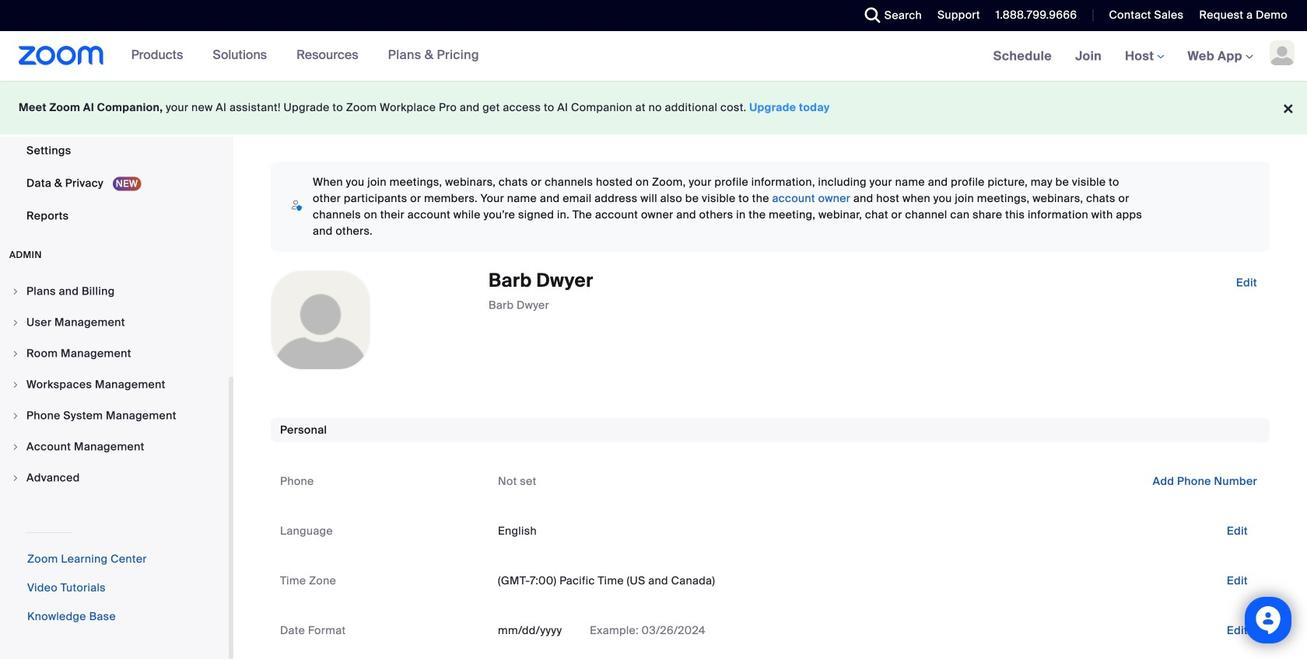 Task type: locate. For each thing, give the bounding box(es) containing it.
7 menu item from the top
[[0, 464, 229, 493]]

2 right image from the top
[[11, 443, 20, 452]]

banner
[[0, 31, 1307, 82]]

edit user photo image
[[308, 314, 333, 328]]

footer
[[0, 81, 1307, 135]]

right image
[[11, 287, 20, 296], [11, 318, 20, 328], [11, 349, 20, 359], [11, 380, 20, 390], [11, 474, 20, 483]]

right image
[[11, 412, 20, 421], [11, 443, 20, 452]]

5 right image from the top
[[11, 474, 20, 483]]

3 right image from the top
[[11, 349, 20, 359]]

1 vertical spatial right image
[[11, 443, 20, 452]]

1 right image from the top
[[11, 412, 20, 421]]

right image for sixth menu item from the bottom of the admin menu menu
[[11, 318, 20, 328]]

right image for 1st menu item from the bottom of the admin menu menu
[[11, 474, 20, 483]]

1 right image from the top
[[11, 287, 20, 296]]

3 menu item from the top
[[0, 339, 229, 369]]

2 right image from the top
[[11, 318, 20, 328]]

admin menu menu
[[0, 277, 229, 495]]

menu item
[[0, 277, 229, 307], [0, 308, 229, 338], [0, 339, 229, 369], [0, 370, 229, 400], [0, 401, 229, 431], [0, 433, 229, 462], [0, 464, 229, 493]]

0 vertical spatial right image
[[11, 412, 20, 421]]

zoom logo image
[[19, 46, 104, 65]]

personal menu menu
[[0, 0, 229, 233]]

4 right image from the top
[[11, 380, 20, 390]]

profile picture image
[[1270, 40, 1295, 65]]



Task type: describe. For each thing, give the bounding box(es) containing it.
6 menu item from the top
[[0, 433, 229, 462]]

right image for 1st menu item from the top
[[11, 287, 20, 296]]

right image for 5th menu item from the bottom
[[11, 349, 20, 359]]

4 menu item from the top
[[0, 370, 229, 400]]

product information navigation
[[120, 31, 491, 81]]

right image for fourth menu item
[[11, 380, 20, 390]]

user photo image
[[272, 272, 370, 370]]

2 menu item from the top
[[0, 308, 229, 338]]

1 menu item from the top
[[0, 277, 229, 307]]

meetings navigation
[[982, 31, 1307, 82]]

5 menu item from the top
[[0, 401, 229, 431]]



Task type: vqa. For each thing, say whether or not it's contained in the screenshot.
list box containing 0
no



